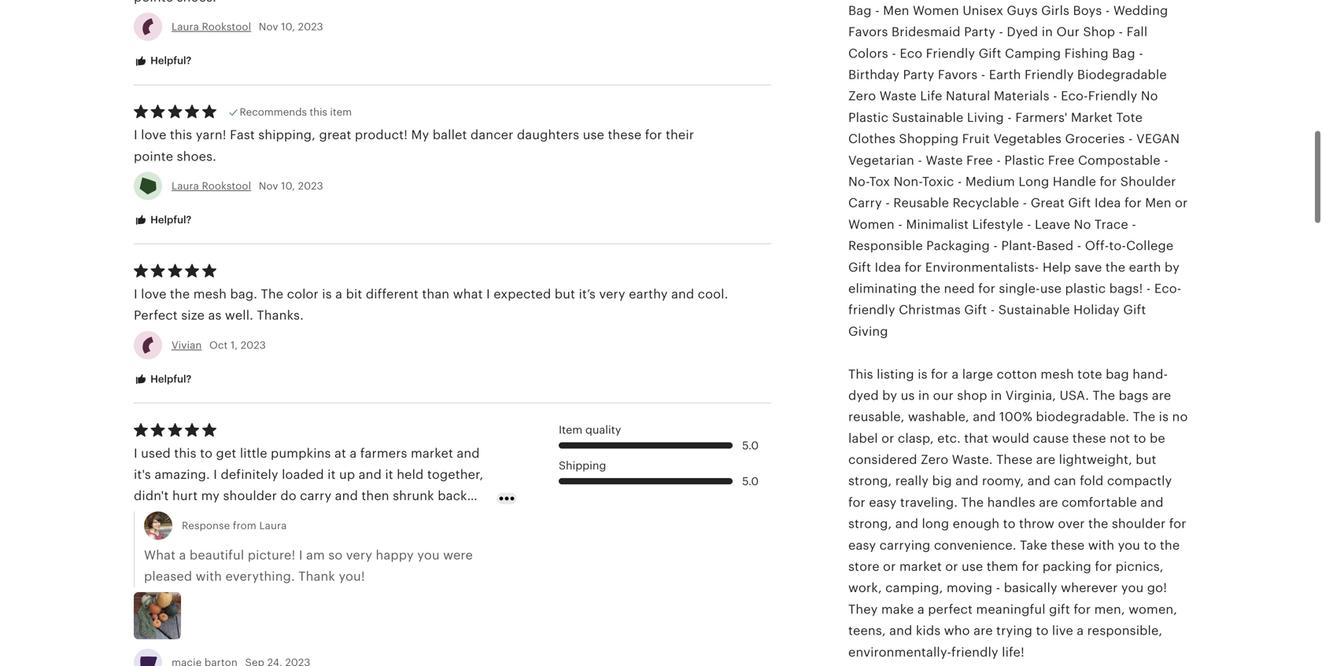 Task type: locate. For each thing, give the bounding box(es) containing it.
1 horizontal spatial shoulder
[[1112, 517, 1166, 531]]

what
[[453, 287, 483, 301]]

easy
[[869, 496, 897, 510], [848, 539, 876, 553]]

1 vertical spatial love
[[141, 287, 166, 301]]

and down the waste.
[[955, 474, 979, 489]]

is right the listing
[[918, 367, 928, 381]]

the up picnics,
[[1160, 539, 1180, 553]]

1 vertical spatial is
[[918, 367, 928, 381]]

you left were
[[417, 548, 440, 563]]

0 vertical spatial this
[[310, 106, 327, 118]]

and up then
[[359, 468, 382, 482]]

listing
[[877, 367, 914, 381]]

to left get at the left of the page
[[200, 446, 213, 461]]

shoulder
[[223, 489, 277, 503], [1112, 517, 1166, 531]]

i left the used
[[134, 446, 138, 461]]

mesh up usa.
[[1041, 367, 1074, 381]]

1 vertical spatial laura rookstool link
[[172, 180, 251, 192]]

love up 'pointe'
[[141, 128, 166, 142]]

-
[[996, 581, 1001, 596]]

daughters
[[517, 128, 579, 142]]

5.0
[[742, 439, 759, 452], [742, 475, 759, 488]]

nov for laura rookstool link related to third helpful? button from the bottom of the page
[[259, 21, 278, 33]]

i up perfect
[[134, 287, 138, 301]]

you!
[[339, 570, 365, 584]]

and up environmentally-
[[889, 624, 912, 638]]

0 vertical spatial 2023
[[298, 21, 323, 33]]

rookstool
[[202, 21, 251, 33], [202, 180, 251, 192]]

1 vertical spatial helpful?
[[148, 214, 191, 226]]

2 helpful? from the top
[[148, 214, 191, 226]]

camping,
[[885, 581, 943, 596]]

etc.
[[937, 432, 961, 446]]

1 vertical spatial this
[[170, 128, 192, 142]]

this
[[310, 106, 327, 118], [170, 128, 192, 142], [174, 446, 197, 461]]

0 vertical spatial 5.0
[[742, 439, 759, 452]]

0 vertical spatial easy
[[869, 496, 897, 510]]

0 vertical spatial with
[[1088, 539, 1115, 553]]

but up compactly
[[1136, 453, 1156, 467]]

1 vertical spatial easy
[[848, 539, 876, 553]]

great
[[319, 128, 351, 142]]

nov
[[259, 21, 278, 33], [259, 180, 278, 192]]

2 vertical spatial laura
[[259, 520, 287, 532]]

the down comfortable
[[1088, 517, 1108, 531]]

a right the live
[[1077, 624, 1084, 638]]

1 5.0 from the top
[[742, 439, 759, 452]]

use down the convenience.
[[962, 560, 983, 574]]

1 vertical spatial strong,
[[848, 517, 892, 531]]

used
[[141, 446, 171, 461]]

1 vertical spatial laura rookstool nov 10, 2023
[[172, 180, 323, 192]]

meaningful
[[976, 603, 1046, 617]]

2 vertical spatial helpful? button
[[122, 365, 203, 394]]

is inside "i love the mesh bag.  the color is a bit different than what i expected but it's very earthy and cool. perfect size as well.  thanks."
[[322, 287, 332, 301]]

1 vertical spatial laura
[[172, 180, 199, 192]]

0 horizontal spatial use
[[583, 128, 604, 142]]

2 helpful? button from the top
[[122, 206, 203, 235]]

shoulder inside the this listing is for a large cotton mesh tote bag hand- dyed by us in our shop in virginia, usa. the bags are reusable, washable, and 100% biodegradable. the is no label or clasp, etc. that would cause these not to be considered zero waste. these are lightweight, but strong, really big and roomy, and can fold compactly for easy traveling. the handles are comfortable and strong, and long enough to throw over the shoulder for easy carrying convenience. take these with you to the store or market or use them for packing for picnics, work, camping, moving - basically wherever you go! they make a perfect meaningful gift for men, women, teens, and kids who are trying to live a responsible, environmentally-friendly life!
[[1112, 517, 1166, 531]]

10, for laura rookstool link related to third helpful? button from the bottom of the page
[[281, 21, 295, 33]]

very right it's
[[599, 287, 625, 301]]

1 horizontal spatial the
[[1088, 517, 1108, 531]]

do
[[280, 489, 297, 503]]

after
[[171, 511, 200, 525]]

0 vertical spatial laura rookstool link
[[172, 21, 251, 33]]

item
[[559, 424, 583, 436]]

in right us
[[918, 389, 930, 403]]

you
[[1118, 539, 1140, 553], [417, 548, 440, 563], [1121, 581, 1144, 596]]

5.0 for item quality
[[742, 439, 759, 452]]

in
[[918, 389, 930, 403], [991, 389, 1002, 403]]

color
[[287, 287, 319, 301]]

and left cool.
[[671, 287, 694, 301]]

and inside "i love the mesh bag.  the color is a bit different than what i expected but it's very earthy and cool. perfect size as well.  thanks."
[[671, 287, 694, 301]]

these up 'packing'
[[1051, 539, 1085, 553]]

2 love from the top
[[141, 287, 166, 301]]

1 horizontal spatial with
[[1088, 539, 1115, 553]]

1 horizontal spatial very
[[599, 287, 625, 301]]

love
[[141, 128, 166, 142], [141, 287, 166, 301]]

2023 for laura rookstool link associated with helpful? button corresponding to this
[[298, 180, 323, 192]]

1 vertical spatial 5.0
[[742, 475, 759, 488]]

2 vertical spatial the
[[1160, 539, 1180, 553]]

1 horizontal spatial in
[[991, 389, 1002, 403]]

with down beautiful
[[196, 570, 222, 584]]

a inside i used this to get little pumpkins at a farmers market and it's amazing. i definitely loaded it up and it held together, didn't hurt my shoulder do carry and then shrunk back down after words. i recommend
[[350, 446, 357, 461]]

market
[[411, 446, 453, 461], [899, 560, 942, 574]]

for down compactly
[[1169, 517, 1186, 531]]

were
[[443, 548, 473, 563]]

0 horizontal spatial it
[[328, 468, 336, 482]]

2 strong, from the top
[[848, 517, 892, 531]]

laura for laura rookstool link associated with helpful? button corresponding to this
[[172, 180, 199, 192]]

use right daughters
[[583, 128, 604, 142]]

are up the throw
[[1039, 496, 1058, 510]]

10,
[[281, 21, 295, 33], [281, 180, 295, 192]]

shoulder inside i used this to get little pumpkins at a farmers market and it's amazing. i definitely loaded it up and it held together, didn't hurt my shoulder do carry and then shrunk back down after words. i recommend
[[223, 489, 277, 503]]

a right what
[[179, 548, 186, 563]]

2 vertical spatial helpful?
[[148, 373, 191, 385]]

this inside the i love this yarn!  fast shipping, great product!  my ballet dancer daughters use these for their pointe shoes.
[[170, 128, 192, 142]]

helpful? button for this
[[122, 206, 203, 235]]

it
[[328, 468, 336, 482], [385, 468, 393, 482]]

1 vertical spatial these
[[1072, 432, 1106, 446]]

very up you!
[[346, 548, 372, 563]]

a
[[335, 287, 342, 301], [952, 367, 959, 381], [350, 446, 357, 461], [179, 548, 186, 563], [918, 603, 925, 617], [1077, 624, 1084, 638]]

1 nov from the top
[[259, 21, 278, 33]]

not
[[1110, 432, 1130, 446]]

0 vertical spatial rookstool
[[202, 21, 251, 33]]

1 vertical spatial with
[[196, 570, 222, 584]]

this up amazing.
[[174, 446, 197, 461]]

0 vertical spatial shoulder
[[223, 489, 277, 503]]

mesh up as
[[193, 287, 227, 301]]

i up my
[[213, 468, 217, 482]]

shoulder down compactly
[[1112, 517, 1166, 531]]

a right the at
[[350, 446, 357, 461]]

strong, down the considered
[[848, 474, 892, 489]]

and left can on the bottom
[[1027, 474, 1051, 489]]

1 love from the top
[[141, 128, 166, 142]]

1 vertical spatial helpful? button
[[122, 206, 203, 235]]

is right color
[[322, 287, 332, 301]]

0 vertical spatial but
[[555, 287, 575, 301]]

0 vertical spatial these
[[608, 128, 642, 142]]

the up the size
[[170, 287, 190, 301]]

response
[[182, 520, 230, 532]]

0 vertical spatial laura
[[172, 21, 199, 33]]

0 vertical spatial the
[[170, 287, 190, 301]]

cause
[[1033, 432, 1069, 446]]

cool.
[[698, 287, 728, 301]]

reusable,
[[848, 410, 905, 424]]

laura rookstool link
[[172, 21, 251, 33], [172, 180, 251, 192]]

0 horizontal spatial but
[[555, 287, 575, 301]]

at
[[334, 446, 346, 461]]

the down bag
[[1093, 389, 1115, 403]]

1 laura rookstool nov 10, 2023 from the top
[[172, 21, 323, 33]]

convenience.
[[934, 539, 1016, 553]]

what a beautiful picture! i am so very happy you were pleased with everything. thank you!
[[144, 548, 473, 584]]

2 5.0 from the top
[[742, 475, 759, 488]]

with up 'packing'
[[1088, 539, 1115, 553]]

2023 for laura rookstool link related to third helpful? button from the bottom of the page
[[298, 21, 323, 33]]

laura rookstool link for helpful? button corresponding to this
[[172, 180, 251, 192]]

1 vertical spatial market
[[899, 560, 942, 574]]

it left up
[[328, 468, 336, 482]]

i up 'pointe'
[[134, 128, 138, 142]]

to down the handles
[[1003, 517, 1016, 531]]

expected
[[494, 287, 551, 301]]

these up lightweight,
[[1072, 432, 1106, 446]]

0 vertical spatial nov
[[259, 21, 278, 33]]

1 vertical spatial rookstool
[[202, 180, 251, 192]]

2 vertical spatial these
[[1051, 539, 1085, 553]]

this left item
[[310, 106, 327, 118]]

2 10, from the top
[[281, 180, 295, 192]]

1 horizontal spatial it
[[385, 468, 393, 482]]

who
[[944, 624, 970, 638]]

with
[[1088, 539, 1115, 553], [196, 570, 222, 584]]

and up carrying on the bottom of page
[[895, 517, 918, 531]]

shrunk
[[393, 489, 434, 503]]

for down the considered
[[848, 496, 866, 510]]

or
[[882, 432, 894, 446], [883, 560, 896, 574], [945, 560, 958, 574]]

view details of this review photo by macie barton image
[[134, 592, 181, 640]]

response from laura
[[182, 520, 287, 532]]

0 vertical spatial use
[[583, 128, 604, 142]]

1 laura rookstool link from the top
[[172, 21, 251, 33]]

is left the no
[[1159, 410, 1169, 424]]

helpful? button for the
[[122, 365, 203, 394]]

strong,
[[848, 474, 892, 489], [848, 517, 892, 531]]

1 vertical spatial 10,
[[281, 180, 295, 192]]

the
[[261, 287, 283, 301], [1093, 389, 1115, 403], [1133, 410, 1155, 424], [961, 496, 984, 510]]

0 horizontal spatial in
[[918, 389, 930, 403]]

bag.
[[230, 287, 257, 301]]

2 vertical spatial is
[[1159, 410, 1169, 424]]

make
[[881, 603, 914, 617]]

2 laura rookstool nov 10, 2023 from the top
[[172, 180, 323, 192]]

0 horizontal spatial shoulder
[[223, 489, 277, 503]]

1 rookstool from the top
[[202, 21, 251, 33]]

bags
[[1119, 389, 1148, 403]]

love inside the i love this yarn!  fast shipping, great product!  my ballet dancer daughters use these for their pointe shoes.
[[141, 128, 166, 142]]

vivian oct 1, 2023
[[172, 339, 266, 351]]

a inside what a beautiful picture! i am so very happy you were pleased with everything. thank you!
[[179, 548, 186, 563]]

the
[[170, 287, 190, 301], [1088, 517, 1108, 531], [1160, 539, 1180, 553]]

i left the am
[[299, 548, 303, 563]]

this up shoes.
[[170, 128, 192, 142]]

2 laura rookstool link from the top
[[172, 180, 251, 192]]

roomy,
[[982, 474, 1024, 489]]

market up held
[[411, 446, 453, 461]]

1 vertical spatial shoulder
[[1112, 517, 1166, 531]]

very inside what a beautiful picture! i am so very happy you were pleased with everything. thank you!
[[346, 548, 372, 563]]

use inside the this listing is for a large cotton mesh tote bag hand- dyed by us in our shop in virginia, usa. the bags are reusable, washable, and 100% biodegradable. the is no label or clasp, etc. that would cause these not to be considered zero waste. these are lightweight, but strong, really big and roomy, and can fold compactly for easy traveling. the handles are comfortable and strong, and long enough to throw over the shoulder for easy carrying convenience. take these with you to the store or market or use them for packing for picnics, work, camping, moving - basically wherever you go! they make a perfect meaningful gift for men, women, teens, and kids who are trying to live a responsible, environmentally-friendly life!
[[962, 560, 983, 574]]

0 vertical spatial laura rookstool nov 10, 2023
[[172, 21, 323, 33]]

for up basically
[[1022, 560, 1039, 574]]

the up enough
[[961, 496, 984, 510]]

1 vertical spatial nov
[[259, 180, 278, 192]]

0 horizontal spatial is
[[322, 287, 332, 301]]

then
[[362, 489, 389, 503]]

or right store
[[883, 560, 896, 574]]

0 horizontal spatial market
[[411, 446, 453, 461]]

and
[[671, 287, 694, 301], [973, 410, 996, 424], [457, 446, 480, 461], [359, 468, 382, 482], [955, 474, 979, 489], [1027, 474, 1051, 489], [335, 489, 358, 503], [1141, 496, 1164, 510], [895, 517, 918, 531], [889, 624, 912, 638]]

1 horizontal spatial but
[[1136, 453, 1156, 467]]

but
[[555, 287, 575, 301], [1136, 453, 1156, 467]]

1 vertical spatial mesh
[[1041, 367, 1074, 381]]

0 horizontal spatial mesh
[[193, 287, 227, 301]]

1 vertical spatial but
[[1136, 453, 1156, 467]]

market up camping, on the bottom of page
[[899, 560, 942, 574]]

1 10, from the top
[[281, 21, 295, 33]]

3 helpful? from the top
[[148, 373, 191, 385]]

mesh inside "i love the mesh bag.  the color is a bit different than what i expected but it's very earthy and cool. perfect size as well.  thanks."
[[193, 287, 227, 301]]

for inside the i love this yarn!  fast shipping, great product!  my ballet dancer daughters use these for their pointe shoes.
[[645, 128, 662, 142]]

thanks.
[[257, 309, 304, 323]]

a left bit
[[335, 287, 342, 301]]

i used this to get little pumpkins at a farmers market and it's amazing. i definitely loaded it up and it held together, didn't hurt my shoulder do carry and then shrunk back down after words. i recommend
[[134, 446, 484, 525]]

2 vertical spatial this
[[174, 446, 197, 461]]

laura
[[172, 21, 199, 33], [172, 180, 199, 192], [259, 520, 287, 532]]

this inside i used this to get little pumpkins at a farmers market and it's amazing. i definitely loaded it up and it held together, didn't hurt my shoulder do carry and then shrunk back down after words. i recommend
[[174, 446, 197, 461]]

this for little
[[174, 446, 197, 461]]

0 vertical spatial helpful?
[[148, 55, 191, 67]]

trying
[[996, 624, 1033, 638]]

2 rookstool from the top
[[202, 180, 251, 192]]

love for this
[[141, 128, 166, 142]]

0 vertical spatial 10,
[[281, 21, 295, 33]]

0 vertical spatial is
[[322, 287, 332, 301]]

picnics,
[[1116, 560, 1164, 574]]

2 nov from the top
[[259, 180, 278, 192]]

pumpkins
[[271, 446, 331, 461]]

but inside the this listing is for a large cotton mesh tote bag hand- dyed by us in our shop in virginia, usa. the bags are reusable, washable, and 100% biodegradable. the is no label or clasp, etc. that would cause these not to be considered zero waste. these are lightweight, but strong, really big and roomy, and can fold compactly for easy traveling. the handles are comfortable and strong, and long enough to throw over the shoulder for easy carrying convenience. take these with you to the store or market or use them for packing for picnics, work, camping, moving - basically wherever you go! they make a perfect meaningful gift for men, women, teens, and kids who are trying to live a responsible, environmentally-friendly life!
[[1136, 453, 1156, 467]]

waste.
[[952, 453, 993, 467]]

work,
[[848, 581, 882, 596]]

but left it's
[[555, 287, 575, 301]]

my
[[411, 128, 429, 142]]

is
[[322, 287, 332, 301], [918, 367, 928, 381], [1159, 410, 1169, 424]]

easy down really
[[869, 496, 897, 510]]

a down camping, on the bottom of page
[[918, 603, 925, 617]]

0 vertical spatial very
[[599, 287, 625, 301]]

in right "shop"
[[991, 389, 1002, 403]]

mesh
[[193, 287, 227, 301], [1041, 367, 1074, 381]]

0 vertical spatial helpful? button
[[122, 47, 203, 76]]

these left their
[[608, 128, 642, 142]]

clasp,
[[898, 432, 934, 446]]

shoulder down definitely
[[223, 489, 277, 503]]

0 horizontal spatial with
[[196, 570, 222, 584]]

that
[[964, 432, 989, 446]]

it left held
[[385, 468, 393, 482]]

3 helpful? button from the top
[[122, 365, 203, 394]]

hand-
[[1133, 367, 1168, 381]]

0 horizontal spatial the
[[170, 287, 190, 301]]

market inside the this listing is for a large cotton mesh tote bag hand- dyed by us in our shop in virginia, usa. the bags are reusable, washable, and 100% biodegradable. the is no label or clasp, etc. that would cause these not to be considered zero waste. these are lightweight, but strong, really big and roomy, and can fold compactly for easy traveling. the handles are comfortable and strong, and long enough to throw over the shoulder for easy carrying convenience. take these with you to the store or market or use them for packing for picnics, work, camping, moving - basically wherever you go! they make a perfect meaningful gift for men, women, teens, and kids who are trying to live a responsible, environmentally-friendly life!
[[899, 560, 942, 574]]

0 vertical spatial market
[[411, 446, 453, 461]]

1 horizontal spatial market
[[899, 560, 942, 574]]

2 it from the left
[[385, 468, 393, 482]]

1 vertical spatial 2023
[[298, 180, 323, 192]]

0 vertical spatial strong,
[[848, 474, 892, 489]]

everything.
[[225, 570, 295, 584]]

this for shipping,
[[170, 128, 192, 142]]

helpful? for the
[[148, 373, 191, 385]]

rookstool for laura rookstool link associated with helpful? button corresponding to this
[[202, 180, 251, 192]]

0 vertical spatial love
[[141, 128, 166, 142]]

thank
[[298, 570, 335, 584]]

love up perfect
[[141, 287, 166, 301]]

1 vertical spatial very
[[346, 548, 372, 563]]

this
[[848, 367, 873, 381]]

vivian link
[[172, 339, 202, 351]]

0 horizontal spatial very
[[346, 548, 372, 563]]

1 horizontal spatial use
[[962, 560, 983, 574]]

big
[[932, 474, 952, 489]]

carry
[[300, 489, 332, 503]]

1 horizontal spatial mesh
[[1041, 367, 1074, 381]]

happy
[[376, 548, 414, 563]]

love inside "i love the mesh bag.  the color is a bit different than what i expected but it's very earthy and cool. perfect size as well.  thanks."
[[141, 287, 166, 301]]

strong, up carrying on the bottom of page
[[848, 517, 892, 531]]

gift
[[1049, 603, 1070, 617]]

easy up store
[[848, 539, 876, 553]]

0 vertical spatial mesh
[[193, 287, 227, 301]]

or up the considered
[[882, 432, 894, 446]]

the up thanks.
[[261, 287, 283, 301]]

1 vertical spatial use
[[962, 560, 983, 574]]

for left their
[[645, 128, 662, 142]]



Task type: vqa. For each thing, say whether or not it's contained in the screenshot.
mesh
yes



Task type: describe. For each thing, give the bounding box(es) containing it.
with inside what a beautiful picture! i am so very happy you were pleased with everything. thank you!
[[196, 570, 222, 584]]

1 it from the left
[[328, 468, 336, 482]]

my
[[201, 489, 220, 503]]

over
[[1058, 517, 1085, 531]]

our
[[933, 389, 954, 403]]

than
[[422, 287, 450, 301]]

traveling.
[[900, 496, 958, 510]]

fast
[[230, 128, 255, 142]]

really
[[895, 474, 929, 489]]

different
[[366, 287, 419, 301]]

helpful? for this
[[148, 214, 191, 226]]

laura rookstool link for third helpful? button from the bottom of the page
[[172, 21, 251, 33]]

item quality
[[559, 424, 621, 436]]

1 strong, from the top
[[848, 474, 892, 489]]

packing
[[1043, 560, 1092, 574]]

dancer
[[471, 128, 513, 142]]

their
[[666, 128, 694, 142]]

carrying
[[880, 539, 931, 553]]

the inside "i love the mesh bag.  the color is a bit different than what i expected but it's very earthy and cool. perfect size as well.  thanks."
[[170, 287, 190, 301]]

you up picnics,
[[1118, 539, 1140, 553]]

pleased
[[144, 570, 192, 584]]

these
[[996, 453, 1033, 467]]

rookstool for laura rookstool link related to third helpful? button from the bottom of the page
[[202, 21, 251, 33]]

laura rookstool nov 10, 2023 for third helpful? button from the bottom of the page
[[172, 21, 323, 33]]

biodegradable.
[[1036, 410, 1129, 424]]

from
[[233, 520, 256, 532]]

up
[[339, 468, 355, 482]]

to up picnics,
[[1144, 539, 1156, 553]]

2 horizontal spatial is
[[1159, 410, 1169, 424]]

basically
[[1004, 581, 1058, 596]]

2 horizontal spatial the
[[1160, 539, 1180, 553]]

kids
[[916, 624, 941, 638]]

these inside the i love this yarn!  fast shipping, great product!  my ballet dancer daughters use these for their pointe shoes.
[[608, 128, 642, 142]]

2 in from the left
[[991, 389, 1002, 403]]

the down bags
[[1133, 410, 1155, 424]]

1 in from the left
[[918, 389, 930, 403]]

laura rookstool nov 10, 2023 for helpful? button corresponding to this
[[172, 180, 323, 192]]

cotton
[[997, 367, 1037, 381]]

recommends
[[240, 106, 307, 118]]

i right what
[[486, 287, 490, 301]]

recommend
[[256, 511, 330, 525]]

held
[[397, 468, 424, 482]]

the inside "i love the mesh bag.  the color is a bit different than what i expected but it's very earthy and cool. perfect size as well.  thanks."
[[261, 287, 283, 301]]

little
[[240, 446, 267, 461]]

and down compactly
[[1141, 496, 1164, 510]]

no
[[1172, 410, 1188, 424]]

what
[[144, 548, 176, 563]]

shipping,
[[258, 128, 316, 142]]

farmers
[[360, 446, 407, 461]]

get
[[216, 446, 236, 461]]

recommends this item
[[240, 106, 352, 118]]

i right words.
[[248, 511, 252, 525]]

2 vertical spatial 2023
[[241, 339, 266, 351]]

bit
[[346, 287, 362, 301]]

i love the mesh bag.  the color is a bit different than what i expected but it's very earthy and cool. perfect size as well.  thanks.
[[134, 287, 728, 323]]

enough
[[953, 517, 1000, 531]]

are down cause
[[1036, 453, 1056, 467]]

and down up
[[335, 489, 358, 503]]

size
[[181, 309, 205, 323]]

i inside what a beautiful picture! i am so very happy you were pleased with everything. thank you!
[[299, 548, 303, 563]]

beautiful
[[190, 548, 244, 563]]

by
[[882, 389, 897, 403]]

1 horizontal spatial is
[[918, 367, 928, 381]]

market inside i used this to get little pumpkins at a farmers market and it's amazing. i definitely loaded it up and it held together, didn't hurt my shoulder do carry and then shrunk back down after words. i recommend
[[411, 446, 453, 461]]

for up our
[[931, 367, 948, 381]]

quality
[[585, 424, 621, 436]]

pointe
[[134, 149, 173, 164]]

i love this yarn!  fast shipping, great product!  my ballet dancer daughters use these for their pointe shoes.
[[134, 128, 694, 164]]

very inside "i love the mesh bag.  the color is a bit different than what i expected but it's very earthy and cool. perfect size as well.  thanks."
[[599, 287, 625, 301]]

yarn!
[[196, 128, 226, 142]]

5.0 for shipping
[[742, 475, 759, 488]]

laura for laura rookstool link related to third helpful? button from the bottom of the page
[[172, 21, 199, 33]]

to left the live
[[1036, 624, 1049, 638]]

teens,
[[848, 624, 886, 638]]

comfortable
[[1062, 496, 1137, 510]]

well.
[[225, 309, 253, 323]]

use inside the i love this yarn!  fast shipping, great product!  my ballet dancer daughters use these for their pointe shoes.
[[583, 128, 604, 142]]

or up moving
[[945, 560, 958, 574]]

washable,
[[908, 410, 969, 424]]

love for the
[[141, 287, 166, 301]]

a inside "i love the mesh bag.  the color is a bit different than what i expected but it's very earthy and cool. perfect size as well.  thanks."
[[335, 287, 342, 301]]

you down picnics,
[[1121, 581, 1144, 596]]

are down hand-
[[1152, 389, 1171, 403]]

a left large
[[952, 367, 959, 381]]

moving
[[947, 581, 993, 596]]

you inside what a beautiful picture! i am so very happy you were pleased with everything. thank you!
[[417, 548, 440, 563]]

loaded
[[282, 468, 324, 482]]

as
[[208, 309, 222, 323]]

life!
[[1002, 646, 1025, 660]]

am
[[306, 548, 325, 563]]

1 vertical spatial the
[[1088, 517, 1108, 531]]

shoes.
[[177, 149, 216, 164]]

it's
[[579, 287, 596, 301]]

label
[[848, 432, 878, 446]]

to left be
[[1134, 432, 1146, 446]]

hurt
[[172, 489, 198, 503]]

words.
[[204, 511, 245, 525]]

environmentally-
[[848, 646, 952, 660]]

us
[[901, 389, 915, 403]]

lightweight,
[[1059, 453, 1132, 467]]

are up friendly
[[974, 624, 993, 638]]

together,
[[427, 468, 484, 482]]

this listing is for a large cotton mesh tote bag hand- dyed by us in our shop in virginia, usa. the bags are reusable, washable, and 100% biodegradable. the is no label or clasp, etc. that would cause these not to be considered zero waste. these are lightweight, but strong, really big and roomy, and can fold compactly for easy traveling. the handles are comfortable and strong, and long enough to throw over the shoulder for easy carrying convenience. take these with you to the store or market or use them for packing for picnics, work, camping, moving - basically wherever you go! they make a perfect meaningful gift for men, women, teens, and kids who are trying to live a responsible, environmentally-friendly life!
[[848, 367, 1188, 660]]

wherever
[[1061, 581, 1118, 596]]

perfect
[[134, 309, 178, 323]]

1 helpful? from the top
[[148, 55, 191, 67]]

to inside i used this to get little pumpkins at a farmers market and it's amazing. i definitely loaded it up and it held together, didn't hurt my shoulder do carry and then shrunk back down after words. i recommend
[[200, 446, 213, 461]]

be
[[1150, 432, 1165, 446]]

and up that
[[973, 410, 996, 424]]

1 helpful? button from the top
[[122, 47, 203, 76]]

for up wherever
[[1095, 560, 1112, 574]]

women,
[[1129, 603, 1177, 617]]

shop
[[957, 389, 987, 403]]

didn't
[[134, 489, 169, 503]]

mesh inside the this listing is for a large cotton mesh tote bag hand- dyed by us in our shop in virginia, usa. the bags are reusable, washable, and 100% biodegradable. the is no label or clasp, etc. that would cause these not to be considered zero waste. these are lightweight, but strong, really big and roomy, and can fold compactly for easy traveling. the handles are comfortable and strong, and long enough to throw over the shoulder for easy carrying convenience. take these with you to the store or market or use them for packing for picnics, work, camping, moving - basically wherever you go! they make a perfect meaningful gift for men, women, teens, and kids who are trying to live a responsible, environmentally-friendly life!
[[1041, 367, 1074, 381]]

large
[[962, 367, 993, 381]]

earthy
[[629, 287, 668, 301]]

compactly
[[1107, 474, 1172, 489]]

for down wherever
[[1074, 603, 1091, 617]]

but inside "i love the mesh bag.  the color is a bit different than what i expected but it's very earthy and cool. perfect size as well.  thanks."
[[555, 287, 575, 301]]

perfect
[[928, 603, 973, 617]]

oct
[[209, 339, 228, 351]]

down
[[134, 511, 168, 525]]

would
[[992, 432, 1030, 446]]

zero
[[921, 453, 949, 467]]

nov for laura rookstool link associated with helpful? button corresponding to this
[[259, 180, 278, 192]]

dyed
[[848, 389, 879, 403]]

10, for laura rookstool link associated with helpful? button corresponding to this
[[281, 180, 295, 192]]

i inside the i love this yarn!  fast shipping, great product!  my ballet dancer daughters use these for their pointe shoes.
[[134, 128, 138, 142]]

considered
[[848, 453, 917, 467]]

friendly
[[952, 646, 998, 660]]

with inside the this listing is for a large cotton mesh tote bag hand- dyed by us in our shop in virginia, usa. the bags are reusable, washable, and 100% biodegradable. the is no label or clasp, etc. that would cause these not to be considered zero waste. these are lightweight, but strong, really big and roomy, and can fold compactly for easy traveling. the handles are comfortable and strong, and long enough to throw over the shoulder for easy carrying convenience. take these with you to the store or market or use them for packing for picnics, work, camping, moving - basically wherever you go! they make a perfect meaningful gift for men, women, teens, and kids who are trying to live a responsible, environmentally-friendly life!
[[1088, 539, 1115, 553]]

product!
[[355, 128, 408, 142]]

usa.
[[1060, 389, 1089, 403]]

and up together,
[[457, 446, 480, 461]]



